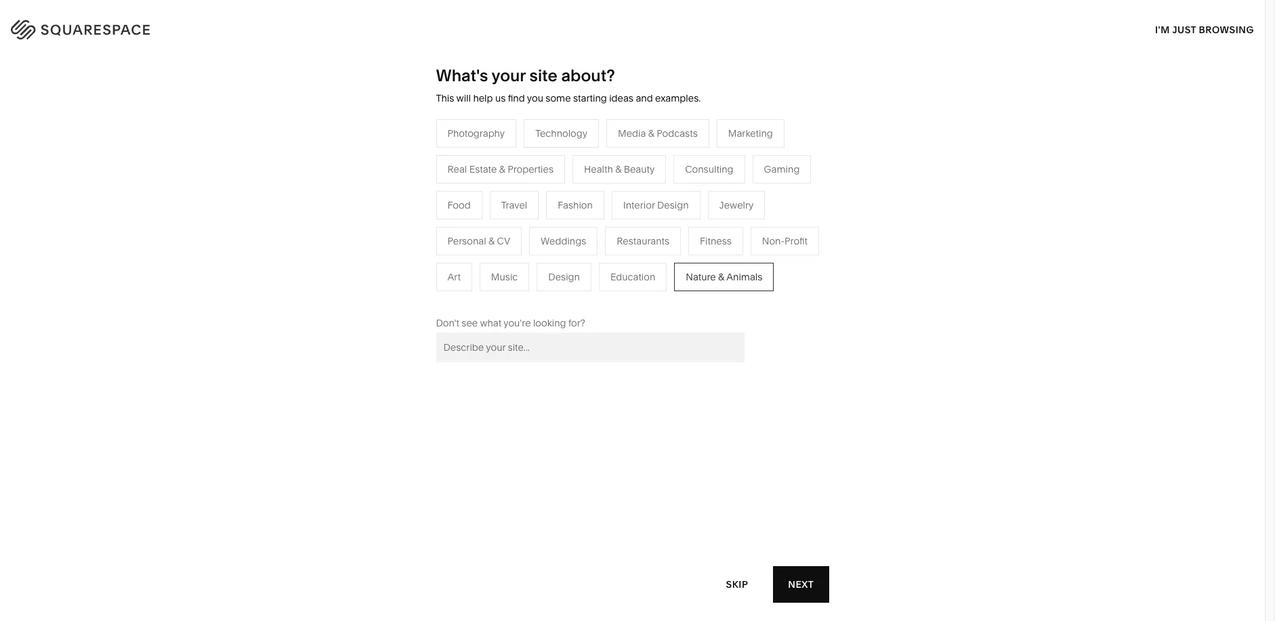 Task type: describe. For each thing, give the bounding box(es) containing it.
travel down real estate & properties radio
[[489, 188, 516, 200]]

1 horizontal spatial real
[[489, 290, 509, 302]]

1 vertical spatial real estate & properties
[[489, 290, 596, 302]]

cv
[[497, 235, 510, 247]]

& up travel "link"
[[499, 163, 505, 175]]

what's your site about? this will help us find you some starting ideas and examples.
[[436, 66, 701, 104]]

just
[[1172, 23, 1197, 36]]

real inside radio
[[448, 163, 467, 175]]

photography
[[448, 127, 505, 139]]

professional services link
[[346, 209, 455, 221]]

Art radio
[[436, 263, 472, 291]]

looking
[[533, 317, 566, 329]]

estate inside radio
[[469, 163, 497, 175]]

starting
[[573, 92, 607, 104]]

some
[[546, 92, 571, 104]]

Interior Design radio
[[612, 191, 700, 219]]

professional services
[[346, 209, 441, 221]]

1 vertical spatial properties
[[550, 290, 596, 302]]

next
[[788, 578, 814, 591]]

degraw element
[[454, 463, 811, 621]]

design inside radio
[[657, 199, 689, 211]]

& inside option
[[489, 235, 495, 247]]

nature & animals link
[[632, 209, 723, 221]]

restaurants link
[[489, 209, 556, 221]]

& inside option
[[648, 127, 655, 139]]

restaurants inside 'option'
[[617, 235, 670, 247]]

Technology radio
[[524, 119, 599, 148]]

for?
[[569, 317, 585, 329]]

1 vertical spatial podcasts
[[528, 229, 569, 241]]

jewelry
[[719, 199, 754, 211]]

squarespace logo image
[[27, 16, 178, 38]]

non-profit
[[762, 235, 808, 247]]

& right community
[[401, 249, 407, 261]]

consulting
[[685, 163, 734, 175]]

media inside option
[[618, 127, 646, 139]]

nature & animals inside radio
[[686, 271, 763, 283]]

log             in
[[1216, 21, 1248, 33]]

Travel radio
[[490, 191, 539, 219]]

Personal & CV radio
[[436, 227, 522, 255]]

Nature & Animals radio
[[674, 263, 774, 291]]

beauty
[[624, 163, 655, 175]]

0 horizontal spatial media
[[489, 229, 517, 241]]

community
[[346, 249, 398, 261]]

Non-Profit radio
[[751, 227, 819, 255]]

ideas
[[609, 92, 634, 104]]

see
[[462, 317, 478, 329]]

Photography radio
[[436, 119, 516, 148]]

about?
[[561, 66, 615, 85]]

0 horizontal spatial animals
[[673, 209, 709, 221]]

animals inside "nature & animals" radio
[[727, 271, 763, 283]]

travel inside radio
[[501, 199, 527, 211]]

Fashion radio
[[546, 191, 604, 219]]

music
[[491, 271, 518, 283]]

will
[[456, 92, 471, 104]]

podcasts inside media & podcasts option
[[657, 127, 698, 139]]

services
[[403, 209, 441, 221]]

& down home & decor
[[665, 209, 671, 221]]

personal
[[448, 235, 486, 247]]

i'm
[[1155, 23, 1170, 36]]

gaming
[[764, 163, 800, 175]]

1 vertical spatial weddings
[[489, 270, 535, 282]]

events link
[[489, 249, 533, 261]]

and
[[636, 92, 653, 104]]

find
[[508, 92, 525, 104]]

media & podcasts link
[[489, 229, 583, 241]]

art
[[448, 271, 461, 283]]

you
[[527, 92, 543, 104]]

health & beauty
[[584, 163, 655, 175]]

Weddings radio
[[529, 227, 598, 255]]

community & non-profits link
[[346, 249, 473, 261]]

what
[[480, 317, 502, 329]]

home
[[632, 188, 660, 200]]

skip
[[726, 578, 748, 591]]



Task type: locate. For each thing, give the bounding box(es) containing it.
1 vertical spatial media
[[489, 229, 517, 241]]

0 horizontal spatial fitness
[[632, 229, 664, 241]]

0 vertical spatial design
[[657, 199, 689, 211]]

0 vertical spatial restaurants
[[489, 209, 542, 221]]

Consulting radio
[[674, 155, 745, 184]]

interior
[[623, 199, 655, 211]]

events
[[489, 249, 519, 261]]

technology
[[535, 127, 588, 139]]

1 horizontal spatial animals
[[727, 271, 763, 283]]

don't
[[436, 317, 459, 329]]

nature down the fitness option
[[686, 271, 716, 283]]

fitness up "nature & animals" radio
[[700, 235, 732, 247]]

Jewelry radio
[[708, 191, 765, 219]]

1 vertical spatial nature
[[686, 271, 716, 283]]

1 horizontal spatial nature
[[686, 271, 716, 283]]

0 vertical spatial nature & animals
[[632, 209, 709, 221]]

Gaming radio
[[753, 155, 811, 184]]

real estate & properties inside radio
[[448, 163, 554, 175]]

nature
[[632, 209, 663, 221], [686, 271, 716, 283]]

professional
[[346, 209, 401, 221]]

1 horizontal spatial design
[[657, 199, 689, 211]]

1 horizontal spatial estate
[[511, 290, 539, 302]]

nature inside radio
[[686, 271, 716, 283]]

travel up media & podcasts "link"
[[501, 199, 527, 211]]

squarespace logo link
[[27, 16, 271, 38]]

interior design
[[623, 199, 689, 211]]

0 vertical spatial podcasts
[[657, 127, 698, 139]]

0 vertical spatial animals
[[673, 209, 709, 221]]

marketing
[[728, 127, 773, 139]]

restaurants down the interior
[[617, 235, 670, 247]]

home & decor link
[[632, 188, 712, 200]]

estate up travel "link"
[[469, 163, 497, 175]]

nature & animals down home & decor link at the top of the page
[[632, 209, 709, 221]]

1 horizontal spatial non-
[[762, 235, 785, 247]]

& right health
[[615, 163, 622, 175]]

Media & Podcasts radio
[[607, 119, 709, 148]]

help
[[473, 92, 493, 104]]

Marketing radio
[[717, 119, 785, 148]]

restaurants
[[489, 209, 542, 221], [617, 235, 670, 247]]

0 horizontal spatial non-
[[409, 249, 432, 261]]

real estate & properties up travel "link"
[[448, 163, 554, 175]]

0 vertical spatial real estate & properties
[[448, 163, 554, 175]]

examples.
[[655, 92, 701, 104]]

real estate & properties
[[448, 163, 554, 175], [489, 290, 596, 302]]

weddings down events link
[[489, 270, 535, 282]]

0 horizontal spatial weddings
[[489, 270, 535, 282]]

fitness link
[[632, 229, 678, 241]]

you're
[[504, 317, 531, 329]]

animals down decor
[[673, 209, 709, 221]]

1 horizontal spatial media & podcasts
[[618, 127, 698, 139]]

weddings
[[541, 235, 586, 247], [489, 270, 535, 282]]

1 horizontal spatial weddings
[[541, 235, 586, 247]]

0 horizontal spatial podcasts
[[528, 229, 569, 241]]

& left cv
[[489, 235, 495, 247]]

0 vertical spatial weddings
[[541, 235, 586, 247]]

media & podcasts down restaurants link
[[489, 229, 569, 241]]

personal & cv
[[448, 235, 510, 247]]

food
[[448, 199, 471, 211]]

properties inside radio
[[508, 163, 554, 175]]

fitness down interior design radio at the top
[[632, 229, 664, 241]]

real estate & properties up 'looking'
[[489, 290, 596, 302]]

0 horizontal spatial media & podcasts
[[489, 229, 569, 241]]

profit
[[785, 235, 808, 247]]

Design radio
[[537, 263, 592, 291]]

in
[[1238, 21, 1248, 33]]

1 vertical spatial real
[[489, 290, 509, 302]]

profits
[[432, 249, 460, 261]]

design
[[657, 199, 689, 211], [548, 271, 580, 283]]

travel link
[[489, 188, 529, 200]]

i'm just browsing
[[1155, 23, 1254, 36]]

nature & animals
[[632, 209, 709, 221], [686, 271, 763, 283]]

Music radio
[[480, 263, 530, 291]]

0 vertical spatial estate
[[469, 163, 497, 175]]

media & podcasts down the and
[[618, 127, 698, 139]]

i'm just browsing link
[[1155, 11, 1254, 48]]

weddings up design "radio"
[[541, 235, 586, 247]]

0 vertical spatial nature
[[632, 209, 663, 221]]

fitness
[[632, 229, 664, 241], [700, 235, 732, 247]]

Restaurants radio
[[605, 227, 681, 255]]

1 vertical spatial non-
[[409, 249, 432, 261]]

0 horizontal spatial real
[[448, 163, 467, 175]]

what's
[[436, 66, 488, 85]]

& down the fitness option
[[718, 271, 725, 283]]

us
[[495, 92, 506, 104]]

media up the events
[[489, 229, 517, 241]]

media & podcasts inside option
[[618, 127, 698, 139]]

1 vertical spatial animals
[[727, 271, 763, 283]]

real up food option
[[448, 163, 467, 175]]

community & non-profits
[[346, 249, 460, 261]]

don't see what you're looking for?
[[436, 317, 585, 329]]

next button
[[773, 567, 829, 603]]

podcasts down 'examples.'
[[657, 127, 698, 139]]

weddings link
[[489, 270, 549, 282]]

& right cv
[[520, 229, 526, 241]]

media up beauty
[[618, 127, 646, 139]]

restaurants down travel "link"
[[489, 209, 542, 221]]

skip button
[[711, 566, 763, 603]]

weddings inside radio
[[541, 235, 586, 247]]

podcasts
[[657, 127, 698, 139], [528, 229, 569, 241]]

properties up "for?"
[[550, 290, 596, 302]]

real
[[448, 163, 467, 175], [489, 290, 509, 302]]

1 horizontal spatial fitness
[[700, 235, 732, 247]]

Health & Beauty radio
[[573, 155, 666, 184]]

Education radio
[[599, 263, 667, 291]]

0 vertical spatial properties
[[508, 163, 554, 175]]

animals
[[673, 209, 709, 221], [727, 271, 763, 283]]

0 horizontal spatial restaurants
[[489, 209, 542, 221]]

1 vertical spatial restaurants
[[617, 235, 670, 247]]

1 horizontal spatial podcasts
[[657, 127, 698, 139]]

animals down the fitness option
[[727, 271, 763, 283]]

0 vertical spatial real
[[448, 163, 467, 175]]

1 horizontal spatial media
[[618, 127, 646, 139]]

podcasts down restaurants link
[[528, 229, 569, 241]]

design inside "radio"
[[548, 271, 580, 283]]

0 horizontal spatial estate
[[469, 163, 497, 175]]

0 horizontal spatial design
[[548, 271, 580, 283]]

1 vertical spatial nature & animals
[[686, 271, 763, 283]]

site
[[530, 66, 558, 85]]

& down the and
[[648, 127, 655, 139]]

Food radio
[[436, 191, 482, 219]]

decor
[[671, 188, 698, 200]]

fitness inside option
[[700, 235, 732, 247]]

Fitness radio
[[689, 227, 743, 255]]

0 vertical spatial media
[[618, 127, 646, 139]]

1 vertical spatial media & podcasts
[[489, 229, 569, 241]]

non- inside radio
[[762, 235, 785, 247]]

nature & animals down the fitness option
[[686, 271, 763, 283]]

log             in link
[[1216, 21, 1248, 33]]

fashion
[[558, 199, 593, 211]]

nature down 'home'
[[632, 209, 663, 221]]

& up 'looking'
[[541, 290, 547, 302]]

health
[[584, 163, 613, 175]]

browsing
[[1199, 23, 1254, 36]]

1 vertical spatial design
[[548, 271, 580, 283]]

non-
[[762, 235, 785, 247], [409, 249, 432, 261]]

0 horizontal spatial nature
[[632, 209, 663, 221]]

log
[[1216, 21, 1236, 33]]

this
[[436, 92, 454, 104]]

& right 'home'
[[662, 188, 668, 200]]

Real Estate & Properties radio
[[436, 155, 565, 184]]

your
[[492, 66, 526, 85]]

1 horizontal spatial restaurants
[[617, 235, 670, 247]]

&
[[648, 127, 655, 139], [499, 163, 505, 175], [615, 163, 622, 175], [662, 188, 668, 200], [665, 209, 671, 221], [520, 229, 526, 241], [489, 235, 495, 247], [401, 249, 407, 261], [718, 271, 725, 283], [541, 290, 547, 302]]

0 vertical spatial non-
[[762, 235, 785, 247]]

Don't see what you're looking for? field
[[436, 333, 744, 362]]

media
[[618, 127, 646, 139], [489, 229, 517, 241]]

0 vertical spatial media & podcasts
[[618, 127, 698, 139]]

home & decor
[[632, 188, 698, 200]]

media & podcasts
[[618, 127, 698, 139], [489, 229, 569, 241]]

travel
[[489, 188, 516, 200], [501, 199, 527, 211]]

real down music
[[489, 290, 509, 302]]

degraw image
[[454, 463, 811, 621]]

properties
[[508, 163, 554, 175], [550, 290, 596, 302]]

1 vertical spatial estate
[[511, 290, 539, 302]]

& inside 'radio'
[[615, 163, 622, 175]]

education
[[611, 271, 655, 283]]

estate down the weddings link
[[511, 290, 539, 302]]

real estate & properties link
[[489, 290, 609, 302]]

properties up travel "link"
[[508, 163, 554, 175]]

estate
[[469, 163, 497, 175], [511, 290, 539, 302]]



Task type: vqa. For each thing, say whether or not it's contained in the screenshot.
Health & Beauty radio at the top
yes



